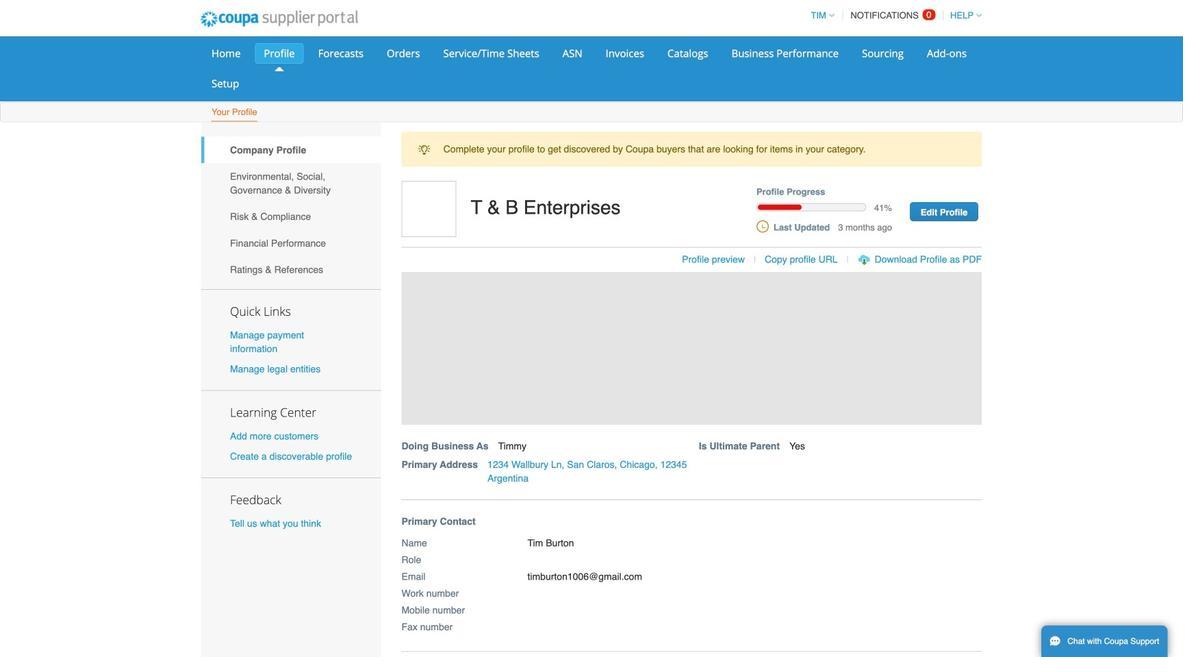 Task type: describe. For each thing, give the bounding box(es) containing it.
coupa supplier portal image
[[191, 2, 368, 36]]

t & b enterprises image
[[402, 181, 457, 237]]



Task type: locate. For each thing, give the bounding box(es) containing it.
background image
[[402, 272, 982, 425]]

alert
[[402, 132, 982, 166]]

navigation
[[805, 2, 982, 29]]

banner
[[397, 181, 997, 500]]



Task type: vqa. For each thing, say whether or not it's contained in the screenshot.
"Cash" for Operating Cash Flow
no



